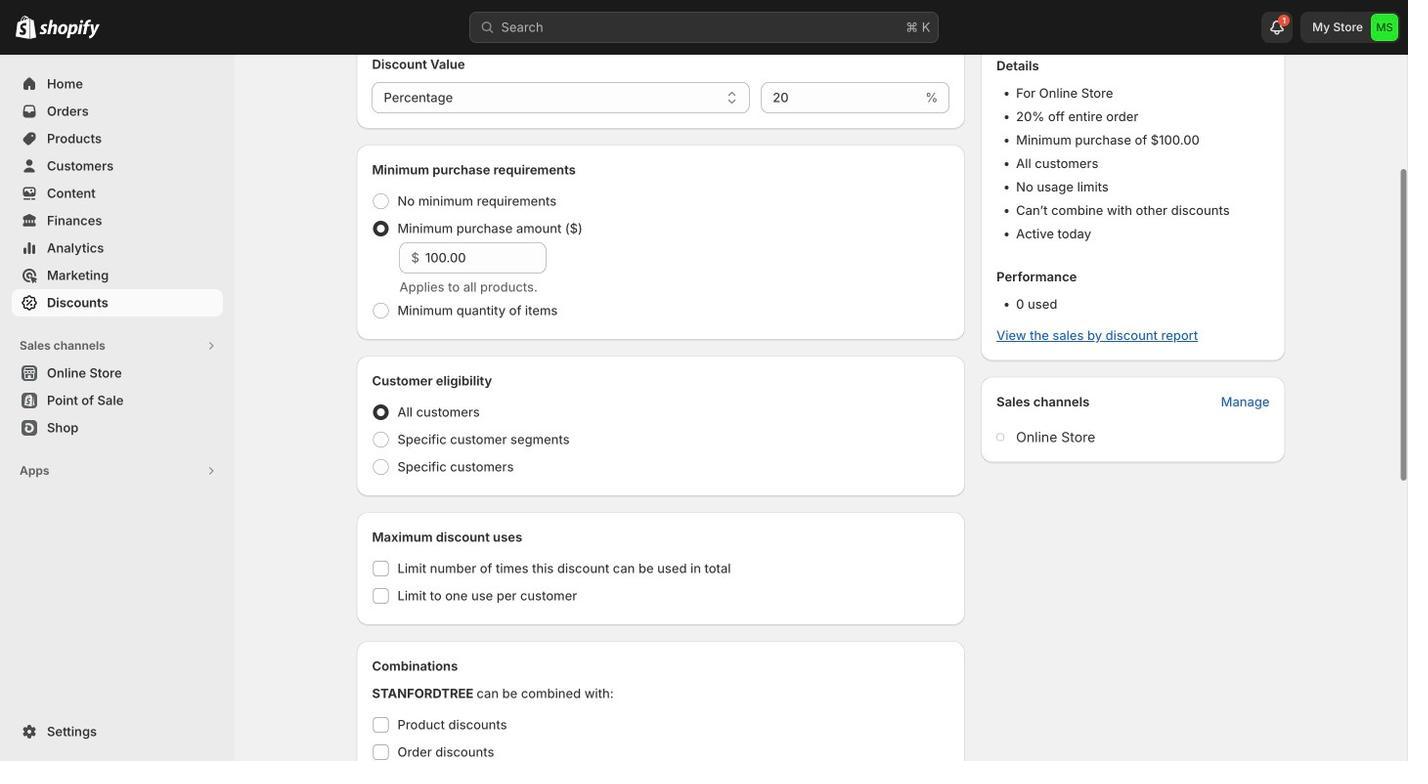 Task type: locate. For each thing, give the bounding box(es) containing it.
None text field
[[761, 82, 921, 113]]

shopify image
[[16, 15, 36, 39]]



Task type: vqa. For each thing, say whether or not it's contained in the screenshot.
1st list
no



Task type: describe. For each thing, give the bounding box(es) containing it.
my store image
[[1371, 14, 1398, 41]]

shopify image
[[39, 19, 100, 39]]

0.00 text field
[[425, 243, 546, 274]]



